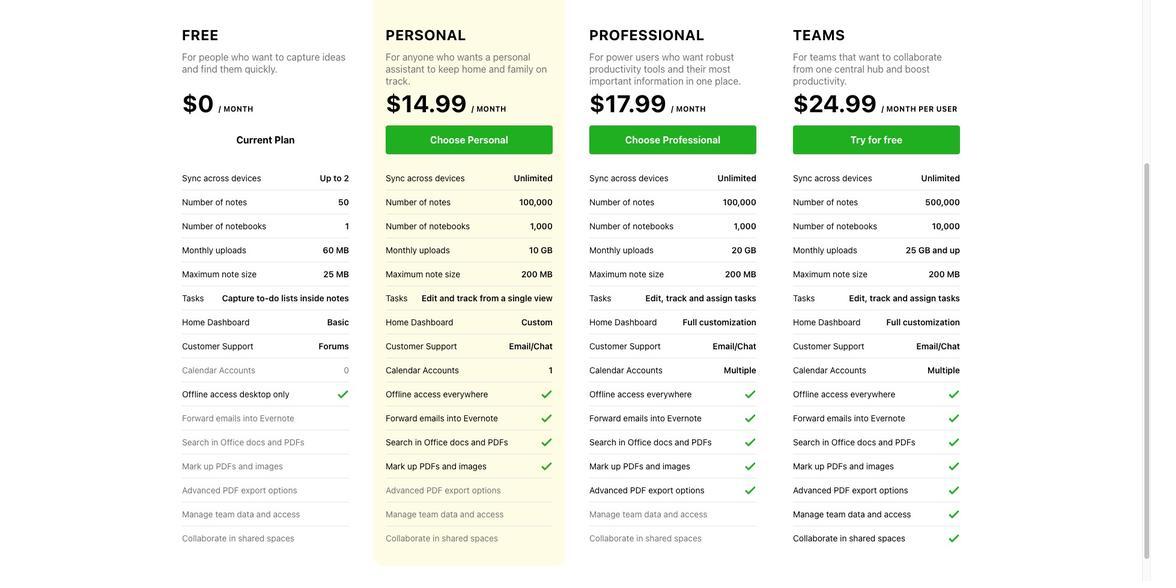 Task type: locate. For each thing, give the bounding box(es) containing it.
1 who from the left
[[231, 52, 249, 63]]

for up assistant
[[386, 52, 400, 63]]

0 horizontal spatial offline access everywhere
[[386, 389, 488, 399]]

2 home from the left
[[386, 317, 409, 327]]

team
[[215, 509, 235, 520], [419, 509, 439, 520], [623, 509, 642, 520], [827, 509, 846, 520]]

1 horizontal spatial tasks
[[939, 293, 961, 304]]

1 horizontal spatial 200 mb
[[725, 269, 757, 280]]

4 images from the left
[[867, 461, 895, 472]]

for inside for power users who want robust productivity tools and their most important information in one place.
[[590, 52, 604, 63]]

search
[[182, 437, 209, 448], [386, 437, 413, 448], [590, 437, 617, 448], [794, 437, 821, 448]]

3 calendar accounts from the left
[[590, 365, 663, 375]]

to
[[275, 52, 284, 63], [883, 52, 891, 63], [427, 64, 436, 75], [334, 173, 342, 183]]

1 horizontal spatial 200
[[725, 269, 742, 280]]

1 home dashboard from the left
[[182, 317, 250, 327]]

people
[[199, 52, 229, 63]]

1,000 up 10 gb
[[530, 221, 553, 231]]

gb for 25
[[919, 245, 931, 255]]

into for 20
[[651, 413, 665, 424]]

choose down $17.99 / month
[[626, 135, 661, 145]]

2 dashboard from the left
[[411, 317, 454, 327]]

1 horizontal spatial a
[[501, 293, 506, 304]]

3 forward from the left
[[590, 413, 621, 424]]

only
[[273, 389, 290, 399]]

1 calendar accounts from the left
[[182, 365, 256, 375]]

across
[[204, 173, 229, 183], [407, 173, 433, 183], [611, 173, 637, 183], [815, 173, 841, 183]]

60 mb
[[323, 245, 349, 255]]

1 maximum from the left
[[182, 269, 220, 279]]

up
[[950, 245, 961, 255], [204, 461, 214, 472], [408, 461, 418, 472], [611, 461, 621, 472], [815, 461, 825, 472]]

want up quickly. at left top
[[252, 52, 273, 63]]

0 horizontal spatial full
[[683, 317, 698, 328]]

tasks down the '25 gb and up'
[[939, 293, 961, 304]]

note for 10
[[426, 269, 443, 279]]

0 horizontal spatial full customization
[[683, 317, 757, 328]]

who up keep
[[437, 52, 455, 63]]

0 vertical spatial one
[[816, 64, 833, 75]]

1 number of notebooks from the left
[[182, 221, 266, 231]]

track for 25 gb and up
[[870, 293, 891, 304]]

customer
[[182, 341, 220, 351], [386, 341, 424, 351], [590, 341, 628, 351], [794, 341, 831, 351]]

200 down "20"
[[725, 269, 742, 280]]

2 horizontal spatial 200 mb
[[929, 269, 961, 280]]

2 office from the left
[[424, 437, 448, 448]]

0 horizontal spatial track
[[457, 293, 478, 304]]

200 mb down the '25 gb and up'
[[929, 269, 961, 280]]

notes for 25
[[837, 197, 859, 207]]

mb for 60 mb
[[336, 269, 349, 280]]

notes
[[226, 197, 247, 207], [429, 197, 451, 207], [633, 197, 655, 207], [837, 197, 859, 207], [327, 293, 349, 304]]

track
[[457, 293, 478, 304], [666, 293, 687, 304], [870, 293, 891, 304]]

1 horizontal spatial 100,000
[[723, 197, 757, 207]]

from up productivity.
[[794, 64, 814, 75]]

support
[[222, 341, 254, 351], [426, 341, 457, 351], [630, 341, 661, 351], [834, 341, 865, 351]]

personal
[[468, 135, 509, 145]]

who inside for people who want to capture ideas and find them quickly.
[[231, 52, 249, 63]]

month
[[224, 105, 254, 114], [477, 105, 507, 114], [677, 105, 707, 114], [887, 105, 917, 114]]

0 vertical spatial from
[[794, 64, 814, 75]]

/ right $0
[[219, 105, 222, 114]]

devices
[[231, 173, 261, 183], [435, 173, 465, 183], [639, 173, 669, 183], [843, 173, 873, 183]]

search in office docs and pdfs for 10 gb
[[386, 437, 508, 448]]

notebooks for 10
[[429, 221, 470, 231]]

2 / from the left
[[472, 105, 475, 114]]

1 down 50
[[345, 221, 349, 231]]

1 horizontal spatial 1
[[549, 366, 553, 376]]

uploads
[[216, 245, 246, 255], [420, 245, 450, 255], [623, 245, 654, 255], [827, 245, 858, 255]]

2 maximum note size from the left
[[386, 269, 461, 279]]

manage team data and access for 1
[[386, 509, 504, 520]]

and inside for people who want to capture ideas and find them quickly.
[[182, 64, 198, 75]]

1
[[345, 221, 349, 231], [549, 366, 553, 376]]

3 home dashboard from the left
[[590, 317, 657, 327]]

monthly uploads
[[182, 245, 246, 255], [386, 245, 450, 255], [590, 245, 654, 255], [794, 245, 858, 255]]

monthly for 25 gb and up
[[794, 245, 825, 255]]

for for personal
[[386, 52, 400, 63]]

0 horizontal spatial email/chat
[[509, 341, 553, 352]]

1 horizontal spatial offline access everywhere
[[590, 389, 692, 399]]

0 horizontal spatial everywhere
[[443, 389, 488, 399]]

in
[[687, 76, 694, 87], [211, 437, 218, 448], [415, 437, 422, 448], [619, 437, 626, 448], [823, 437, 830, 448], [229, 534, 236, 544], [433, 534, 440, 544], [637, 534, 644, 544], [841, 534, 847, 544]]

1 horizontal spatial full
[[887, 317, 901, 328]]

month for $14.99
[[477, 105, 507, 114]]

everywhere for 20 gb
[[647, 389, 692, 399]]

track for 20 gb
[[666, 293, 687, 304]]

1 100,000 from the left
[[520, 197, 553, 207]]

gb right 10
[[541, 245, 553, 255]]

2 everywhere from the left
[[647, 389, 692, 399]]

2 number of notes from the left
[[386, 197, 451, 207]]

one inside for power users who want robust productivity tools and their most important information in one place.
[[697, 76, 713, 87]]

tasks for 20 gb
[[735, 293, 757, 304]]

4 mark up pdfs and images from the left
[[794, 461, 895, 472]]

4 customer support from the left
[[794, 341, 865, 351]]

offline access desktop only
[[182, 389, 290, 399]]

4 docs from the left
[[858, 437, 877, 448]]

teams
[[810, 52, 837, 63]]

mb up view
[[540, 269, 553, 280]]

customer for 20
[[590, 341, 628, 351]]

to up quickly. at left top
[[275, 52, 284, 63]]

1 support from the left
[[222, 341, 254, 351]]

search for 10
[[386, 437, 413, 448]]

users
[[636, 52, 660, 63]]

0 horizontal spatial multiple
[[724, 366, 757, 376]]

evernote
[[260, 413, 295, 424], [464, 413, 498, 424], [668, 413, 702, 424], [871, 413, 906, 424]]

accounts for 25 gb and up
[[831, 365, 867, 375]]

one
[[816, 64, 833, 75], [697, 76, 713, 87]]

want inside for people who want to capture ideas and find them quickly.
[[252, 52, 273, 63]]

2 horizontal spatial want
[[859, 52, 880, 63]]

for left teams
[[794, 52, 808, 63]]

collaborate in shared spaces for 1
[[386, 534, 498, 544]]

one inside for teams that want to collaborate from one central hub and boost productivity.
[[816, 64, 833, 75]]

1 horizontal spatial edit,
[[850, 293, 868, 304]]

tasks
[[735, 293, 757, 304], [939, 293, 961, 304]]

4 customer from the left
[[794, 341, 831, 351]]

1 horizontal spatial edit, track and assign tasks
[[850, 293, 961, 304]]

2 images from the left
[[459, 461, 487, 472]]

sync across devices down choose professional
[[590, 173, 669, 183]]

0 horizontal spatial 25
[[323, 269, 334, 280]]

10 gb
[[529, 245, 553, 255]]

number of notebooks
[[182, 221, 266, 231], [386, 221, 470, 231], [590, 221, 674, 231], [794, 221, 878, 231]]

to up hub
[[883, 52, 891, 63]]

sync across devices down try
[[794, 173, 873, 183]]

1 200 mb from the left
[[522, 269, 553, 280]]

emails
[[216, 413, 241, 424], [420, 413, 445, 424], [624, 413, 649, 424], [827, 413, 852, 424]]

mb down 60 mb
[[336, 269, 349, 280]]

200 mb down 10
[[522, 269, 553, 280]]

for inside for people who want to capture ideas and find them quickly.
[[182, 52, 196, 63]]

50
[[338, 197, 349, 207]]

assign down the '25 gb and up'
[[911, 293, 937, 304]]

3 notebooks from the left
[[633, 221, 674, 231]]

100,000 for 20
[[723, 197, 757, 207]]

4 number of notebooks from the left
[[794, 221, 878, 231]]

3 collaborate from the left
[[590, 534, 634, 544]]

edit, track and assign tasks for 20
[[646, 293, 757, 304]]

into for 25
[[855, 413, 869, 424]]

sync across devices down choose personal button
[[386, 173, 465, 183]]

sync across devices
[[182, 173, 261, 183], [386, 173, 465, 183], [590, 173, 669, 183], [794, 173, 873, 183]]

0 horizontal spatial 100,000
[[520, 197, 553, 207]]

2 collaborate from the left
[[386, 534, 431, 544]]

0 horizontal spatial gb
[[541, 245, 553, 255]]

4 maximum from the left
[[794, 269, 831, 279]]

number of notebooks for 20 gb
[[590, 221, 674, 231]]

devices down try
[[843, 173, 873, 183]]

1 spaces from the left
[[267, 534, 295, 544]]

1 collaborate from the left
[[182, 534, 227, 544]]

number of notes for 25 gb and up
[[794, 197, 859, 207]]

1 vertical spatial 1
[[549, 366, 553, 376]]

and inside for anyone who wants a personal assistant to keep home and family on track.
[[489, 64, 505, 75]]

2 200 from the left
[[725, 269, 742, 280]]

1 horizontal spatial from
[[794, 64, 814, 75]]

forward emails into evernote for 20
[[590, 413, 702, 424]]

number of notes for 10 gb
[[386, 197, 451, 207]]

choose down $14.99 / month
[[430, 135, 466, 145]]

month up current
[[224, 105, 254, 114]]

3 who from the left
[[662, 52, 680, 63]]

1 size from the left
[[241, 269, 257, 279]]

1 horizontal spatial customization
[[903, 317, 961, 328]]

mb down the '25 gb and up'
[[948, 269, 961, 280]]

4 data from the left
[[848, 509, 866, 520]]

200 mb for 20 gb
[[725, 269, 757, 280]]

4 advanced from the left
[[794, 485, 832, 496]]

one down the their
[[697, 76, 713, 87]]

offline for 25 gb and up
[[794, 389, 819, 399]]

1 vertical spatial a
[[501, 293, 506, 304]]

a inside for anyone who wants a personal assistant to keep home and family on track.
[[486, 52, 491, 63]]

0 horizontal spatial 1
[[345, 221, 349, 231]]

across for 20 gb
[[611, 173, 637, 183]]

home dashboard for 10 gb
[[386, 317, 454, 327]]

1 for from the left
[[182, 52, 196, 63]]

1 home from the left
[[182, 317, 205, 327]]

calendar for 20
[[590, 365, 625, 375]]

maximum for 20
[[590, 269, 627, 279]]

who for personal
[[437, 52, 455, 63]]

maximum for 10
[[386, 269, 423, 279]]

home
[[182, 317, 205, 327], [386, 317, 409, 327], [590, 317, 613, 327], [794, 317, 817, 327]]

a right wants
[[486, 52, 491, 63]]

0 horizontal spatial unlimited
[[514, 173, 553, 183]]

1 devices from the left
[[231, 173, 261, 183]]

20
[[732, 245, 743, 255]]

gb
[[541, 245, 553, 255], [745, 245, 757, 255], [919, 245, 931, 255]]

3 accounts from the left
[[627, 365, 663, 375]]

1 manage from the left
[[182, 509, 213, 520]]

uploads for 60 mb
[[216, 245, 246, 255]]

view
[[535, 293, 553, 304]]

25 for 25 gb and up
[[906, 245, 917, 255]]

collaborate in shared spaces
[[182, 534, 295, 544], [386, 534, 498, 544], [590, 534, 702, 544], [794, 534, 906, 544]]

month up the professional
[[677, 105, 707, 114]]

images
[[255, 461, 283, 472], [459, 461, 487, 472], [663, 461, 691, 472], [867, 461, 895, 472]]

2 manage team data and access from the left
[[386, 509, 504, 520]]

1 horizontal spatial 1,000
[[734, 221, 757, 231]]

/ inside $24.99 / month per user
[[882, 105, 885, 114]]

choose
[[430, 135, 466, 145], [626, 135, 661, 145]]

2 support from the left
[[426, 341, 457, 351]]

current
[[236, 135, 272, 145]]

across for 60 mb
[[204, 173, 229, 183]]

for inside for teams that want to collaborate from one central hub and boost productivity.
[[794, 52, 808, 63]]

1 horizontal spatial track
[[666, 293, 687, 304]]

100,000 up 10
[[520, 197, 553, 207]]

3 docs from the left
[[654, 437, 673, 448]]

support for 25
[[834, 341, 865, 351]]

4 manage team data and access from the left
[[794, 509, 912, 520]]

1 maximum note size from the left
[[182, 269, 257, 279]]

edit,
[[646, 293, 664, 304], [850, 293, 868, 304]]

assign for 25
[[911, 293, 937, 304]]

3 home from the left
[[590, 317, 613, 327]]

0 horizontal spatial assign
[[707, 293, 733, 304]]

month up personal
[[477, 105, 507, 114]]

uploads for 25 gb and up
[[827, 245, 858, 255]]

from left single
[[480, 293, 499, 304]]

capture to-do lists inside notes
[[222, 293, 349, 304]]

0 horizontal spatial 1,000
[[530, 221, 553, 231]]

mark for 25 gb and up
[[794, 461, 813, 472]]

gb right "20"
[[745, 245, 757, 255]]

accounts for 20 gb
[[627, 365, 663, 375]]

emails for 10 gb
[[420, 413, 445, 424]]

4 / from the left
[[882, 105, 885, 114]]

collaborate
[[182, 534, 227, 544], [386, 534, 431, 544], [590, 534, 634, 544], [794, 534, 838, 544]]

/ for $17.99
[[672, 105, 674, 114]]

to inside for people who want to capture ideas and find them quickly.
[[275, 52, 284, 63]]

month inside $24.99 / month per user
[[887, 105, 917, 114]]

month for $24.99
[[887, 105, 917, 114]]

1 accounts from the left
[[219, 365, 256, 375]]

try
[[851, 135, 866, 145]]

manage team data and access
[[182, 509, 300, 520], [386, 509, 504, 520], [590, 509, 708, 520], [794, 509, 912, 520]]

assign down "20"
[[707, 293, 733, 304]]

mb down 20 gb
[[744, 269, 757, 280]]

assign for 20
[[707, 293, 733, 304]]

0 vertical spatial 1
[[345, 221, 349, 231]]

4 home dashboard from the left
[[794, 317, 861, 327]]

1 full customization from the left
[[683, 317, 757, 328]]

4 size from the left
[[853, 269, 868, 279]]

teams
[[794, 26, 846, 43]]

2 search from the left
[[386, 437, 413, 448]]

4 export from the left
[[853, 485, 878, 496]]

200 mb down 20 gb
[[725, 269, 757, 280]]

1 vertical spatial one
[[697, 76, 713, 87]]

devices down current
[[231, 173, 261, 183]]

4 offline from the left
[[794, 389, 819, 399]]

devices down choose personal button
[[435, 173, 465, 183]]

docs for 25
[[858, 437, 877, 448]]

advanced
[[182, 485, 221, 496], [386, 485, 424, 496], [590, 485, 628, 496], [794, 485, 832, 496]]

full for 25 gb and up
[[887, 317, 901, 328]]

monthly
[[182, 245, 213, 255], [386, 245, 417, 255], [590, 245, 621, 255], [794, 245, 825, 255]]

200
[[522, 269, 538, 280], [725, 269, 742, 280], [929, 269, 945, 280]]

home for 60
[[182, 317, 205, 327]]

and inside for teams that want to collaborate from one central hub and boost productivity.
[[887, 64, 903, 75]]

full customization
[[683, 317, 757, 328], [887, 317, 961, 328]]

who inside for power users who want robust productivity tools and their most important information in one place.
[[662, 52, 680, 63]]

email/chat
[[509, 341, 553, 352], [713, 341, 757, 352], [917, 341, 961, 352]]

0 horizontal spatial one
[[697, 76, 713, 87]]

2 offline from the left
[[386, 389, 412, 399]]

2 horizontal spatial everywhere
[[851, 389, 896, 399]]

1,000 up 20 gb
[[734, 221, 757, 231]]

sync for 25
[[794, 173, 813, 183]]

spaces
[[267, 534, 295, 544], [471, 534, 498, 544], [675, 534, 702, 544], [878, 534, 906, 544]]

/ up choose professional
[[672, 105, 674, 114]]

3 mark up pdfs and images from the left
[[590, 461, 691, 472]]

from
[[794, 64, 814, 75], [480, 293, 499, 304]]

mark up pdfs and images for 10
[[386, 461, 487, 472]]

full for 20 gb
[[683, 317, 698, 328]]

edit and track from a single view
[[422, 293, 553, 304]]

0 horizontal spatial 200 mb
[[522, 269, 553, 280]]

0 horizontal spatial tasks
[[735, 293, 757, 304]]

forward for 10
[[386, 413, 418, 424]]

3 sync from the left
[[590, 173, 609, 183]]

1 horizontal spatial unlimited
[[718, 173, 757, 183]]

2 horizontal spatial track
[[870, 293, 891, 304]]

0 horizontal spatial want
[[252, 52, 273, 63]]

who inside for anyone who wants a personal assistant to keep home and family on track.
[[437, 52, 455, 63]]

keep
[[439, 64, 460, 75]]

1 horizontal spatial choose
[[626, 135, 661, 145]]

2 evernote from the left
[[464, 413, 498, 424]]

manage
[[182, 509, 213, 520], [386, 509, 417, 520], [590, 509, 621, 520], [794, 509, 824, 520]]

number of notebooks for 10 gb
[[386, 221, 470, 231]]

tasks down 20 gb
[[735, 293, 757, 304]]

notebooks for 20
[[633, 221, 674, 231]]

for left people
[[182, 52, 196, 63]]

1 vertical spatial 25
[[323, 269, 334, 280]]

calendar accounts for 10
[[386, 365, 459, 375]]

family
[[508, 64, 534, 75]]

200 down 10
[[522, 269, 538, 280]]

sync across devices down current
[[182, 173, 261, 183]]

to left keep
[[427, 64, 436, 75]]

their
[[687, 64, 707, 75]]

mb right 60
[[336, 245, 349, 255]]

0 horizontal spatial who
[[231, 52, 249, 63]]

2 calendar accounts from the left
[[386, 365, 459, 375]]

edit, track and assign tasks for 25
[[850, 293, 961, 304]]

/ inside $0 / month
[[219, 105, 222, 114]]

1 horizontal spatial everywhere
[[647, 389, 692, 399]]

0 horizontal spatial edit,
[[646, 293, 664, 304]]

2 uploads from the left
[[420, 245, 450, 255]]

for up productivity
[[590, 52, 604, 63]]

2 customer from the left
[[386, 341, 424, 351]]

4 sync across devices from the left
[[794, 173, 873, 183]]

2 collaborate in shared spaces from the left
[[386, 534, 498, 544]]

basic
[[327, 317, 349, 328]]

2 horizontal spatial offline access everywhere
[[794, 389, 896, 399]]

important
[[590, 76, 632, 87]]

100,000 up "20"
[[723, 197, 757, 207]]

multiple for 25 gb and up
[[928, 366, 961, 376]]

0 horizontal spatial 200
[[522, 269, 538, 280]]

2 monthly uploads from the left
[[386, 245, 450, 255]]

1 horizontal spatial one
[[816, 64, 833, 75]]

unlimited
[[514, 173, 553, 183], [718, 173, 757, 183], [922, 173, 961, 183]]

/ for $14.99
[[472, 105, 475, 114]]

2 forward from the left
[[386, 413, 418, 424]]

want up the their
[[683, 52, 704, 63]]

collaborate for multiple
[[590, 534, 634, 544]]

2 forward emails into evernote from the left
[[386, 413, 498, 424]]

devices down choose professional
[[639, 173, 669, 183]]

a left single
[[501, 293, 506, 304]]

month inside $14.99 / month
[[477, 105, 507, 114]]

one down teams
[[816, 64, 833, 75]]

data for multiple
[[645, 509, 662, 520]]

1 offline from the left
[[182, 389, 208, 399]]

2 sync across devices from the left
[[386, 173, 465, 183]]

1 horizontal spatial gb
[[745, 245, 757, 255]]

4 support from the left
[[834, 341, 865, 351]]

number of notebooks for 25 gb and up
[[794, 221, 878, 231]]

2 maximum from the left
[[386, 269, 423, 279]]

wants
[[457, 52, 483, 63]]

3 gb from the left
[[919, 245, 931, 255]]

1 horizontal spatial multiple
[[928, 366, 961, 376]]

3 evernote from the left
[[668, 413, 702, 424]]

everywhere for 10 gb
[[443, 389, 488, 399]]

home for 10
[[386, 317, 409, 327]]

1 horizontal spatial assign
[[911, 293, 937, 304]]

3 dashboard from the left
[[615, 317, 657, 327]]

want up hub
[[859, 52, 880, 63]]

/ inside $17.99 / month
[[672, 105, 674, 114]]

home for 25
[[794, 317, 817, 327]]

forward emails into evernote for 25
[[794, 413, 906, 424]]

who up tools
[[662, 52, 680, 63]]

4 notebooks from the left
[[837, 221, 878, 231]]

forward
[[182, 413, 214, 424], [386, 413, 418, 424], [590, 413, 621, 424], [794, 413, 825, 424]]

notes for 60
[[226, 197, 247, 207]]

1,000 for 10
[[530, 221, 553, 231]]

office for 10 gb
[[424, 437, 448, 448]]

/ up choose personal button
[[472, 105, 475, 114]]

month left "per"
[[887, 105, 917, 114]]

choose inside button
[[430, 135, 466, 145]]

data
[[237, 509, 254, 520], [441, 509, 458, 520], [645, 509, 662, 520], [848, 509, 866, 520]]

0 horizontal spatial from
[[480, 293, 499, 304]]

collaborate in shared spaces for multiple
[[590, 534, 702, 544]]

dashboard for 20
[[615, 317, 657, 327]]

1 want from the left
[[252, 52, 273, 63]]

2 tasks from the left
[[386, 293, 408, 303]]

1 customer support from the left
[[182, 341, 254, 351]]

2 horizontal spatial email/chat
[[917, 341, 961, 352]]

2 horizontal spatial who
[[662, 52, 680, 63]]

dashboard
[[207, 317, 250, 327], [411, 317, 454, 327], [615, 317, 657, 327], [819, 317, 861, 327]]

2 horizontal spatial gb
[[919, 245, 931, 255]]

accounts for 60 mb
[[219, 365, 256, 375]]

0 vertical spatial 25
[[906, 245, 917, 255]]

2 full from the left
[[887, 317, 901, 328]]

want inside for teams that want to collaborate from one central hub and boost productivity.
[[859, 52, 880, 63]]

monthly uploads for 20 gb
[[590, 245, 654, 255]]

who up them
[[231, 52, 249, 63]]

/ inside $14.99 / month
[[472, 105, 475, 114]]

3 offline access everywhere from the left
[[794, 389, 896, 399]]

anyone
[[403, 52, 434, 63]]

sync for 20
[[590, 173, 609, 183]]

1 customization from the left
[[700, 317, 757, 328]]

3 spaces from the left
[[675, 534, 702, 544]]

1 everywhere from the left
[[443, 389, 488, 399]]

/ up try for free "button"
[[882, 105, 885, 114]]

2 track from the left
[[666, 293, 687, 304]]

offline for 20 gb
[[590, 389, 616, 399]]

0 horizontal spatial a
[[486, 52, 491, 63]]

4 pdf from the left
[[834, 485, 850, 496]]

1 horizontal spatial who
[[437, 52, 455, 63]]

up for 25 gb and up
[[815, 461, 825, 472]]

month inside $0 / month
[[224, 105, 254, 114]]

0 vertical spatial a
[[486, 52, 491, 63]]

for inside for anyone who wants a personal assistant to keep home and family on track.
[[386, 52, 400, 63]]

number of notes
[[182, 197, 247, 207], [386, 197, 451, 207], [590, 197, 655, 207], [794, 197, 859, 207]]

month inside $17.99 / month
[[677, 105, 707, 114]]

from inside for teams that want to collaborate from one central hub and boost productivity.
[[794, 64, 814, 75]]

monthly uploads for 60 mb
[[182, 245, 246, 255]]

2 shared from the left
[[442, 534, 469, 544]]

into
[[243, 413, 258, 424], [447, 413, 462, 424], [651, 413, 665, 424], [855, 413, 869, 424]]

2 notebooks from the left
[[429, 221, 470, 231]]

calendar for 10
[[386, 365, 421, 375]]

1 horizontal spatial full customization
[[887, 317, 961, 328]]

notebooks for 60
[[226, 221, 266, 231]]

0 horizontal spatial customization
[[700, 317, 757, 328]]

1 horizontal spatial email/chat
[[713, 341, 757, 352]]

1 edit, from the left
[[646, 293, 664, 304]]

1 forward emails into evernote from the left
[[182, 413, 295, 424]]

choose inside button
[[626, 135, 661, 145]]

customer support for 10 gb
[[386, 341, 457, 351]]

1 horizontal spatial 25
[[906, 245, 917, 255]]

gb down 500,000 at the right top of the page
[[919, 245, 931, 255]]

200 down the '25 gb and up'
[[929, 269, 945, 280]]

number
[[182, 197, 213, 207], [386, 197, 417, 207], [590, 197, 621, 207], [794, 197, 825, 207], [182, 221, 213, 231], [386, 221, 417, 231], [590, 221, 621, 231], [794, 221, 825, 231]]

size for 10
[[445, 269, 461, 279]]

2 horizontal spatial 200
[[929, 269, 945, 280]]

to inside for anyone who wants a personal assistant to keep home and family on track.
[[427, 64, 436, 75]]

1 down 'custom'
[[549, 366, 553, 376]]

access
[[210, 389, 237, 399], [414, 389, 441, 399], [618, 389, 645, 399], [822, 389, 849, 399], [273, 509, 300, 520], [477, 509, 504, 520], [681, 509, 708, 520], [885, 509, 912, 520]]

2 horizontal spatial unlimited
[[922, 173, 961, 183]]

1 horizontal spatial want
[[683, 52, 704, 63]]

4 monthly from the left
[[794, 245, 825, 255]]

a
[[486, 52, 491, 63], [501, 293, 506, 304]]

forward emails into evernote
[[182, 413, 295, 424], [386, 413, 498, 424], [590, 413, 702, 424], [794, 413, 906, 424]]

0 horizontal spatial edit, track and assign tasks
[[646, 293, 757, 304]]

edit, for 20
[[646, 293, 664, 304]]

3 everywhere from the left
[[851, 389, 896, 399]]

team for multiple
[[623, 509, 642, 520]]

0 horizontal spatial choose
[[430, 135, 466, 145]]

2 advanced pdf export options from the left
[[386, 485, 501, 496]]



Task type: vqa. For each thing, say whether or not it's contained in the screenshot.
Manage for 1
yes



Task type: describe. For each thing, give the bounding box(es) containing it.
choose for choose personal
[[430, 135, 466, 145]]

25 gb and up
[[906, 245, 961, 255]]

information
[[635, 76, 684, 87]]

to-
[[257, 293, 269, 304]]

size for 25
[[853, 269, 868, 279]]

1 search from the left
[[182, 437, 209, 448]]

month for $0
[[224, 105, 254, 114]]

productivity
[[590, 64, 642, 75]]

notebooks for 25
[[837, 221, 878, 231]]

choose professional
[[626, 135, 721, 145]]

200 for 10
[[522, 269, 538, 280]]

want for teams
[[859, 52, 880, 63]]

forums
[[319, 341, 349, 352]]

try for free button
[[794, 126, 961, 154]]

forward emails into evernote for 10
[[386, 413, 498, 424]]

$24.99 / month per user
[[794, 89, 958, 117]]

1 office from the left
[[221, 437, 244, 448]]

want inside for power users who want robust productivity tools and their most important information in one place.
[[683, 52, 704, 63]]

on
[[536, 64, 547, 75]]

maximum for 60
[[182, 269, 220, 279]]

place.
[[715, 76, 742, 87]]

data for 1
[[441, 509, 458, 520]]

0
[[344, 366, 349, 376]]

$17.99
[[590, 89, 667, 117]]

support for 10
[[426, 341, 457, 351]]

home for 20
[[590, 317, 613, 327]]

1 mark from the left
[[182, 461, 202, 472]]

collaborate
[[894, 52, 943, 63]]

plan
[[275, 135, 295, 145]]

monthly for 60 mb
[[182, 245, 213, 255]]

tasks for 25 gb and up
[[794, 293, 815, 303]]

dashboard for 10
[[411, 317, 454, 327]]

maximum note size for 25 gb and up
[[794, 269, 868, 279]]

professional
[[590, 26, 705, 43]]

support for 20
[[630, 341, 661, 351]]

forward for 25
[[794, 413, 825, 424]]

up for 10 gb
[[408, 461, 418, 472]]

25 mb
[[323, 269, 349, 280]]

for
[[869, 135, 882, 145]]

manage for 0
[[182, 509, 213, 520]]

4 team from the left
[[827, 509, 846, 520]]

offline access everywhere for 20 gb
[[590, 389, 692, 399]]

email/chat for 10 gb
[[509, 341, 553, 352]]

200 for 25
[[929, 269, 945, 280]]

1 advanced pdf export options from the left
[[182, 485, 297, 496]]

full customization for 20
[[683, 317, 757, 328]]

lists
[[281, 293, 298, 304]]

note for 25
[[833, 269, 851, 279]]

$14.99
[[386, 89, 467, 117]]

monthly for 10 gb
[[386, 245, 417, 255]]

3 options from the left
[[676, 485, 705, 496]]

2 advanced from the left
[[386, 485, 424, 496]]

capture
[[222, 293, 255, 304]]

4 collaborate from the left
[[794, 534, 838, 544]]

capture
[[287, 52, 320, 63]]

free
[[884, 135, 903, 145]]

4 manage from the left
[[794, 509, 824, 520]]

note for 20
[[629, 269, 647, 279]]

25 for 25 mb
[[323, 269, 334, 280]]

sync across devices for 60 mb
[[182, 173, 261, 183]]

to left the 2
[[334, 173, 342, 183]]

professional
[[663, 135, 721, 145]]

10
[[529, 245, 539, 255]]

up to 2
[[320, 173, 349, 183]]

notes for 10
[[429, 197, 451, 207]]

3 advanced pdf export options from the left
[[590, 485, 705, 496]]

3 export from the left
[[649, 485, 674, 496]]

1 into from the left
[[243, 413, 258, 424]]

200 for 20
[[725, 269, 742, 280]]

4 spaces from the left
[[878, 534, 906, 544]]

across for 25 gb and up
[[815, 173, 841, 183]]

unlimited for 10 gb
[[514, 173, 553, 183]]

number of notes for 60 mb
[[182, 197, 247, 207]]

email/chat for 20 gb
[[713, 341, 757, 352]]

uploads for 10 gb
[[420, 245, 450, 255]]

1 vertical spatial from
[[480, 293, 499, 304]]

dashboard for 60
[[207, 317, 250, 327]]

2 export from the left
[[445, 485, 470, 496]]

collaborate for 0
[[182, 534, 227, 544]]

for teams that want to collaborate from one central hub and boost productivity.
[[794, 52, 943, 87]]

$17.99 / month
[[590, 89, 707, 117]]

1 docs from the left
[[246, 437, 265, 448]]

3 pdf from the left
[[631, 485, 647, 496]]

do
[[269, 293, 279, 304]]

emails for 25 gb and up
[[827, 413, 852, 424]]

$0 / month
[[182, 89, 254, 117]]

1 forward from the left
[[182, 413, 214, 424]]

1 search in office docs and pdfs from the left
[[182, 437, 305, 448]]

choose personal button
[[386, 126, 553, 154]]

search for 20
[[590, 437, 617, 448]]

hub
[[868, 64, 884, 75]]

mb for 25 gb and up
[[948, 269, 961, 280]]

search for 25
[[794, 437, 821, 448]]

60
[[323, 245, 334, 255]]

choose personal
[[430, 135, 509, 145]]

emails for 20 gb
[[624, 413, 649, 424]]

personal
[[386, 26, 467, 43]]

mb for 20 gb
[[744, 269, 757, 280]]

collaborate for 1
[[386, 534, 431, 544]]

inside
[[300, 293, 324, 304]]

manage team data and access for 0
[[182, 509, 300, 520]]

customer support for 60 mb
[[182, 341, 254, 351]]

4 shared from the left
[[850, 534, 876, 544]]

assistant
[[386, 64, 425, 75]]

mark up pdfs and images for 25
[[794, 461, 895, 472]]

in inside for power users who want robust productivity tools and their most important information in one place.
[[687, 76, 694, 87]]

for anyone who wants a personal assistant to keep home and family on track.
[[386, 52, 547, 87]]

for for professional
[[590, 52, 604, 63]]

1 options from the left
[[268, 485, 297, 496]]

4 advanced pdf export options from the left
[[794, 485, 909, 496]]

edit, for 25
[[850, 293, 868, 304]]

1 evernote from the left
[[260, 413, 295, 424]]

1 track from the left
[[457, 293, 478, 304]]

choose professional button
[[590, 126, 757, 154]]

search in office docs and pdfs for 25 gb and up
[[794, 437, 916, 448]]

customization for 20
[[700, 317, 757, 328]]

500,000
[[926, 197, 961, 207]]

a for personal
[[486, 52, 491, 63]]

ideas
[[323, 52, 346, 63]]

20 gb
[[732, 245, 757, 255]]

mark for 20 gb
[[590, 461, 609, 472]]

for for teams
[[794, 52, 808, 63]]

central
[[835, 64, 865, 75]]

mark up pdfs and images for 20
[[590, 461, 691, 472]]

4 collaborate in shared spaces from the left
[[794, 534, 906, 544]]

$0
[[182, 89, 214, 117]]

email/chat for 25 gb and up
[[917, 341, 961, 352]]

productivity.
[[794, 76, 847, 87]]

custom
[[522, 317, 553, 328]]

home
[[462, 64, 487, 75]]

into for 10
[[447, 413, 462, 424]]

/ for $0
[[219, 105, 222, 114]]

1 export from the left
[[241, 485, 266, 496]]

1 images from the left
[[255, 461, 283, 472]]

quickly.
[[245, 64, 278, 75]]

3 advanced from the left
[[590, 485, 628, 496]]

2 options from the left
[[472, 485, 501, 496]]

up
[[320, 173, 332, 183]]

2
[[344, 173, 349, 183]]

for power users who want robust productivity tools and their most important information in one place.
[[590, 52, 742, 87]]

free
[[182, 26, 219, 43]]

1 emails from the left
[[216, 413, 241, 424]]

search in office docs and pdfs for 20 gb
[[590, 437, 712, 448]]

200 mb for 10 gb
[[522, 269, 553, 280]]

single
[[508, 293, 532, 304]]

spaces for 0
[[267, 534, 295, 544]]

edit
[[422, 293, 438, 304]]

size for 20
[[649, 269, 664, 279]]

$24.99
[[794, 89, 877, 117]]

that
[[840, 52, 857, 63]]

1 advanced from the left
[[182, 485, 221, 496]]

desktop
[[240, 389, 271, 399]]

current plan button
[[182, 126, 349, 154]]

data for 0
[[237, 509, 254, 520]]

1 for number of notebooks
[[345, 221, 349, 231]]

evernote for 20 gb
[[668, 413, 702, 424]]

/ for $24.99
[[882, 105, 885, 114]]

sync for 60
[[182, 173, 201, 183]]

1 mark up pdfs and images from the left
[[182, 461, 283, 472]]

them
[[220, 64, 242, 75]]

2 pdf from the left
[[427, 485, 443, 496]]

to inside for teams that want to collaborate from one central hub and boost productivity.
[[883, 52, 891, 63]]

customer support for 25 gb and up
[[794, 341, 865, 351]]

$14.99 / month
[[386, 89, 507, 117]]

for people who want to capture ideas and find them quickly.
[[182, 52, 346, 75]]

personal
[[493, 52, 531, 63]]

1 pdf from the left
[[223, 485, 239, 496]]

find
[[201, 64, 218, 75]]

user
[[937, 105, 958, 114]]

100,000 for 10
[[520, 197, 553, 207]]

4 options from the left
[[880, 485, 909, 496]]

evernote for 25 gb and up
[[871, 413, 906, 424]]

boost
[[906, 64, 930, 75]]

and inside for power users who want robust productivity tools and their most important information in one place.
[[668, 64, 684, 75]]

tools
[[644, 64, 666, 75]]

10,000
[[933, 221, 961, 231]]

shared for 0
[[238, 534, 265, 544]]

gb for 10
[[541, 245, 553, 255]]

manage team data and access for multiple
[[590, 509, 708, 520]]

robust
[[706, 52, 735, 63]]

current plan
[[236, 135, 295, 145]]

track.
[[386, 76, 411, 87]]

power
[[607, 52, 633, 63]]

number of notes for 20 gb
[[590, 197, 655, 207]]

home dashboard for 25 gb and up
[[794, 317, 861, 327]]

per
[[919, 105, 935, 114]]

try for free
[[851, 135, 903, 145]]

most
[[709, 64, 731, 75]]

customer support for 20 gb
[[590, 341, 661, 351]]

choose for choose professional
[[626, 135, 661, 145]]



